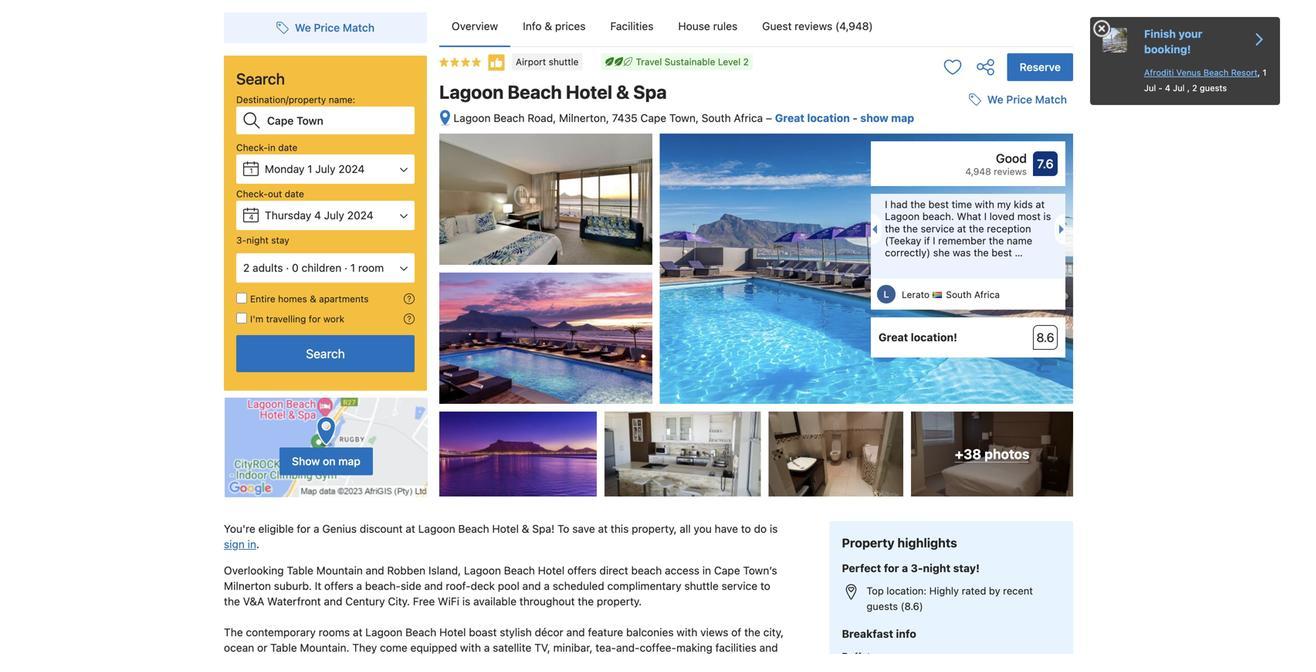 Task type: vqa. For each thing, say whether or not it's contained in the screenshot.
the topmost THE GUESTS
yes



Task type: locate. For each thing, give the bounding box(es) containing it.
at up they
[[353, 626, 363, 639]]

price down reserve button
[[1007, 93, 1033, 106]]

is inside you're eligible for a genius discount at lagoon beach hotel & spa! to save at this property, all you have to do is sign in .
[[770, 523, 778, 535]]

match
[[343, 21, 375, 34], [1036, 93, 1068, 106]]

i right the what
[[985, 211, 987, 222]]

is right do
[[770, 523, 778, 535]]

0 horizontal spatial south
[[702, 112, 731, 124]]

they
[[353, 642, 377, 654]]

0 vertical spatial match
[[343, 21, 375, 34]]

0 vertical spatial guests
[[1201, 83, 1228, 93]]

sustainable
[[665, 56, 716, 67]]

0 vertical spatial date
[[278, 142, 298, 153]]

1 horizontal spatial is
[[770, 523, 778, 535]]

0 vertical spatial great
[[775, 112, 805, 124]]

1 vertical spatial for
[[297, 523, 311, 535]]

july for 1
[[315, 163, 336, 175]]

3- left stay
[[236, 235, 247, 246]]

3- inside search section
[[236, 235, 247, 246]]

0 vertical spatial we price match
[[295, 21, 375, 34]]

0 vertical spatial for
[[309, 314, 321, 324]]

beach inside you're eligible for a genius discount at lagoon beach hotel & spa! to save at this property, all you have to do is sign in .
[[458, 523, 490, 535]]

, inside 1 jul - 4 jul  ,
[[1188, 83, 1191, 93]]

south right town,
[[702, 112, 731, 124]]

stay!
[[954, 562, 980, 575]]

was
[[953, 247, 972, 258]]

great left location!
[[879, 331, 909, 344]]

booking!
[[1145, 43, 1192, 56]]

we price match button down reserve button
[[963, 86, 1074, 114]]

& left the spa!
[[522, 523, 530, 535]]

0 vertical spatial in
[[268, 142, 276, 153]]

check-
[[236, 142, 268, 153], [236, 189, 268, 199]]

3-
[[236, 235, 247, 246], [911, 562, 924, 575]]

location!
[[911, 331, 958, 344]]

-
[[1159, 83, 1163, 93], [853, 112, 858, 124]]

date right out
[[285, 189, 304, 199]]

0 horizontal spatial service
[[722, 580, 758, 593]]

previous image
[[868, 225, 878, 234]]

for right eligible
[[297, 523, 311, 535]]

lagoon beach road, milnerton, 7435 cape town, south africa – great location - show map
[[454, 112, 915, 124]]

2 right level
[[744, 56, 749, 67]]

1 horizontal spatial in
[[268, 142, 276, 153]]

match up name:
[[343, 21, 375, 34]]

offers down mountain on the left
[[324, 580, 354, 593]]

is down roof-
[[463, 595, 471, 608]]

jul down afroditi
[[1145, 83, 1157, 93]]

1 horizontal spatial service
[[921, 223, 955, 234]]

in right the access
[[703, 564, 712, 577]]

1 left room at the top of page
[[351, 262, 356, 274]]

1 horizontal spatial cape
[[715, 564, 741, 577]]

0 horizontal spatial i
[[886, 199, 888, 210]]

offers up scheduled
[[568, 564, 597, 577]]

beach
[[1204, 68, 1229, 78], [508, 81, 562, 103], [494, 112, 525, 124], [458, 523, 490, 535], [504, 564, 535, 577], [406, 626, 437, 639]]

with up the making
[[677, 626, 698, 639]]

click to open map view image
[[440, 109, 451, 127]]

shuttle down the access
[[685, 580, 719, 593]]

&
[[545, 20, 552, 32], [617, 81, 630, 103], [310, 294, 317, 304], [522, 523, 530, 535]]

2 · from the left
[[345, 262, 348, 274]]

4 up 3-night stay
[[249, 213, 254, 221]]

shuttle up lagoon beach hotel & spa
[[549, 56, 579, 67]]

july
[[315, 163, 336, 175], [324, 209, 345, 222]]

name
[[1007, 235, 1033, 246]]

to
[[742, 523, 752, 535], [761, 580, 771, 593]]

0 horizontal spatial is
[[463, 595, 471, 608]]

a left genius
[[314, 523, 320, 535]]

overview
[[452, 20, 498, 32]]

2 left 'adults'
[[243, 262, 250, 274]]

lagoon beach hotel & spa
[[440, 81, 667, 103]]

overview link
[[440, 6, 511, 46]]

reviews down good
[[994, 166, 1028, 177]]

0 vertical spatial we
[[295, 21, 311, 34]]

mountain
[[317, 564, 363, 577]]

- inside 1 jul - 4 jul  ,
[[1159, 83, 1163, 93]]

1 horizontal spatial night
[[924, 562, 951, 575]]

1 vertical spatial map
[[339, 455, 361, 468]]

0 horizontal spatial in
[[248, 538, 256, 551]]

1 vertical spatial cape
[[715, 564, 741, 577]]

we price match down reserve button
[[988, 93, 1068, 106]]

for for travelling
[[309, 314, 321, 324]]

and up throughout
[[523, 580, 541, 593]]

and up free
[[425, 580, 443, 593]]

lagoon right click to open map view image
[[454, 112, 491, 124]]

hotel up the milnerton,
[[566, 81, 613, 103]]

0 horizontal spatial we
[[295, 21, 311, 34]]

& up 7435
[[617, 81, 630, 103]]

1 vertical spatial africa
[[975, 289, 1000, 300]]

remember
[[939, 235, 987, 246]]

1 vertical spatial 2024
[[347, 209, 374, 222]]

1 horizontal spatial 3-
[[911, 562, 924, 575]]

coffee-
[[640, 642, 677, 654]]

is right most
[[1044, 211, 1052, 222]]

1 horizontal spatial to
[[761, 580, 771, 593]]

guest
[[763, 20, 792, 32]]

0 vertical spatial july
[[315, 163, 336, 175]]

is inside i had the best time with my kids at lagoon beach. what i loved most is the the service at the reception (teekay if i remember the name correctly) she was the best …
[[1044, 211, 1052, 222]]

views
[[701, 626, 729, 639]]

rules
[[714, 20, 738, 32]]

1 vertical spatial in
[[248, 538, 256, 551]]

1 horizontal spatial ,
[[1258, 68, 1261, 78]]

1
[[1263, 68, 1267, 78], [308, 163, 313, 175], [250, 167, 253, 175], [351, 262, 356, 274]]

we price match up name:
[[295, 21, 375, 34]]

0 horizontal spatial we price match button
[[270, 14, 381, 42]]

in inside overlooking table mountain and robben island, lagoon beach hotel offers direct beach access in cape town's milnerton suburb. it offers a beach-side and roof-deck pool and a scheduled complimentary shuttle service to the v&a waterfront and century city. free wifi is available throughout the property. the contemporary rooms at lagoon beach hotel boast stylish décor and feature balconies with views of the city, ocean or table mountain. they come equipped with a satellite tv, minibar, tea-and-coffee-making facilities
[[703, 564, 712, 577]]

map right show at the top
[[892, 112, 915, 124]]

0 vertical spatial price
[[314, 21, 340, 34]]

Where are you going? field
[[261, 107, 415, 134]]

a up century
[[357, 580, 362, 593]]

show
[[292, 455, 320, 468]]

0 vertical spatial south
[[702, 112, 731, 124]]

for inside search section
[[309, 314, 321, 324]]

0 vertical spatial 3-
[[236, 235, 247, 246]]

guest reviews (4,948)
[[763, 20, 873, 32]]

scored 8.6 element
[[1034, 325, 1058, 350]]

0 horizontal spatial africa
[[734, 112, 763, 124]]

1 jul from the left
[[1145, 83, 1157, 93]]

0 vertical spatial cape
[[641, 112, 667, 124]]

complimentary
[[608, 580, 682, 593]]

1 horizontal spatial africa
[[975, 289, 1000, 300]]

a
[[314, 523, 320, 535], [902, 562, 909, 575], [357, 580, 362, 593], [544, 580, 550, 593], [484, 642, 490, 654]]

entire
[[250, 294, 276, 304]]

best left … in the right top of the page
[[992, 247, 1013, 258]]

discount
[[360, 523, 403, 535]]

service inside i had the best time with my kids at lagoon beach. what i loved most is the the service at the reception (teekay if i remember the name correctly) she was the best …
[[921, 223, 955, 234]]

entire homes & apartments
[[250, 294, 369, 304]]

2 for 2 guests
[[1193, 83, 1198, 93]]

–
[[766, 112, 773, 124]]

you're eligible for a genius discount at lagoon beach hotel & spa! to save at this property, all you have to do is sign in .
[[224, 523, 778, 551]]

july right thursday
[[324, 209, 345, 222]]

price inside search section
[[314, 21, 340, 34]]

+38
[[955, 446, 982, 462]]

0 horizontal spatial -
[[853, 112, 858, 124]]

night inside search section
[[247, 235, 269, 246]]

top
[[867, 585, 884, 597]]

1 horizontal spatial -
[[1159, 83, 1163, 93]]

service down town's at bottom
[[722, 580, 758, 593]]

0 horizontal spatial we price match
[[295, 21, 375, 34]]

location
[[808, 112, 850, 124]]

0 horizontal spatial with
[[460, 642, 481, 654]]

location:
[[887, 585, 927, 597]]

good 4,948 reviews
[[966, 151, 1028, 177]]

v&a
[[243, 595, 264, 608]]

0 horizontal spatial best
[[929, 199, 950, 210]]

2024 down where are you going? field
[[339, 163, 365, 175]]

lagoon up island,
[[418, 523, 456, 535]]

offers
[[568, 564, 597, 577], [324, 580, 354, 593]]

0 vertical spatial map
[[892, 112, 915, 124]]

perfect
[[842, 562, 882, 575]]

if you select this option, we'll show you popular business travel features like breakfast, wifi and free parking. image
[[404, 314, 415, 324], [404, 314, 415, 324]]

eligible
[[259, 523, 294, 535]]

hotel up the equipped
[[440, 626, 466, 639]]

i'm travelling for work
[[250, 314, 345, 324]]

balconies
[[627, 626, 674, 639]]

(teekay
[[886, 235, 922, 246]]

1 vertical spatial offers
[[324, 580, 354, 593]]

hotel left the spa!
[[492, 523, 519, 535]]

& right homes
[[310, 294, 317, 304]]

i left had
[[886, 199, 888, 210]]

date for check-out date
[[285, 189, 304, 199]]

south
[[702, 112, 731, 124], [947, 289, 972, 300]]

with left my at the right
[[975, 199, 995, 210]]

at up the remember
[[958, 223, 967, 234]]

4 inside 1 jul - 4 jul  ,
[[1166, 83, 1171, 93]]

1 horizontal spatial jul
[[1174, 83, 1185, 93]]

1 vertical spatial shuttle
[[685, 580, 719, 593]]

guests
[[1201, 83, 1228, 93], [867, 601, 899, 612]]

1 horizontal spatial south
[[947, 289, 972, 300]]

0 horizontal spatial to
[[742, 523, 752, 535]]

1 horizontal spatial shuttle
[[685, 580, 719, 593]]

1 vertical spatial reviews
[[994, 166, 1028, 177]]

0 vertical spatial check-
[[236, 142, 268, 153]]

1 horizontal spatial we price match
[[988, 93, 1068, 106]]

0 vertical spatial best
[[929, 199, 950, 210]]

0 horizontal spatial 3-
[[236, 235, 247, 246]]

jul down venus
[[1174, 83, 1185, 93]]

2 check- from the top
[[236, 189, 268, 199]]

road,
[[528, 112, 556, 124]]

search down work at top
[[306, 346, 345, 361]]

, down venus
[[1188, 83, 1191, 93]]

kids
[[1014, 199, 1034, 210]]

tv,
[[535, 642, 551, 654]]

1 horizontal spatial match
[[1036, 93, 1068, 106]]

monday
[[265, 163, 305, 175]]

great right –
[[775, 112, 805, 124]]

contemporary
[[246, 626, 316, 639]]

, right venus
[[1258, 68, 1261, 78]]

0 vertical spatial to
[[742, 523, 752, 535]]

0 vertical spatial we price match button
[[270, 14, 381, 42]]

0 vertical spatial 2
[[744, 56, 749, 67]]

we price match button up name:
[[270, 14, 381, 42]]

1 vertical spatial guests
[[867, 601, 899, 612]]

2 vertical spatial in
[[703, 564, 712, 577]]

night up highly
[[924, 562, 951, 575]]

for left work at top
[[309, 314, 321, 324]]

search up destination/property
[[236, 70, 285, 88]]

lagoon inside i had the best time with my kids at lagoon beach. what i loved most is the the service at the reception (teekay if i remember the name correctly) she was the best …
[[886, 211, 920, 222]]

we'll show you stays where you can have the entire place to yourself image
[[404, 294, 415, 304], [404, 294, 415, 304]]

map right on on the left bottom
[[339, 455, 361, 468]]

july for 4
[[324, 209, 345, 222]]

2 horizontal spatial is
[[1044, 211, 1052, 222]]

guests down afroditi venus beach resort ,
[[1201, 83, 1228, 93]]

3- up location:
[[911, 562, 924, 575]]

to left do
[[742, 523, 752, 535]]

lagoon down had
[[886, 211, 920, 222]]

0 vertical spatial search
[[236, 70, 285, 88]]

cape down spa
[[641, 112, 667, 124]]

1 horizontal spatial price
[[1007, 93, 1033, 106]]

check- up monday
[[236, 142, 268, 153]]

we price match button
[[270, 14, 381, 42], [963, 86, 1074, 114]]

· left 0
[[286, 262, 289, 274]]

2 horizontal spatial 2
[[1193, 83, 1198, 93]]

1 · from the left
[[286, 262, 289, 274]]

for down property highlights
[[884, 562, 900, 575]]

south down was
[[947, 289, 972, 300]]

boast
[[469, 626, 497, 639]]

lagoon inside you're eligible for a genius discount at lagoon beach hotel & spa! to save at this property, all you have to do is sign in .
[[418, 523, 456, 535]]

you're
[[224, 523, 256, 535]]

0 horizontal spatial ,
[[1188, 83, 1191, 93]]

4 down afroditi
[[1166, 83, 1171, 93]]

· right children
[[345, 262, 348, 274]]

2 horizontal spatial in
[[703, 564, 712, 577]]

info & prices link
[[511, 6, 598, 46]]

to inside you're eligible for a genius discount at lagoon beach hotel & spa! to save at this property, all you have to do is sign in .
[[742, 523, 752, 535]]

date up monday
[[278, 142, 298, 153]]

4,948
[[966, 166, 992, 177]]

1 inside "dropdown button"
[[351, 262, 356, 274]]

1 horizontal spatial with
[[677, 626, 698, 639]]

we up good
[[988, 93, 1004, 106]]

2 inside "dropdown button"
[[243, 262, 250, 274]]

recent
[[1004, 585, 1034, 597]]

travel sustainable level 2
[[636, 56, 749, 67]]

in up monday
[[268, 142, 276, 153]]

match down reserve button
[[1036, 93, 1068, 106]]

1 horizontal spatial reviews
[[994, 166, 1028, 177]]

service inside overlooking table mountain and robben island, lagoon beach hotel offers direct beach access in cape town's milnerton suburb. it offers a beach-side and roof-deck pool and a scheduled complimentary shuttle service to the v&a waterfront and century city. free wifi is available throughout the property. the contemporary rooms at lagoon beach hotel boast stylish décor and feature balconies with views of the city, ocean or table mountain. they come equipped with a satellite tv, minibar, tea-and-coffee-making facilities
[[722, 580, 758, 593]]

match inside search section
[[343, 21, 375, 34]]

work
[[324, 314, 345, 324]]

& inside you're eligible for a genius discount at lagoon beach hotel & spa! to save at this property, all you have to do is sign in .
[[522, 523, 530, 535]]

scheduled
[[553, 580, 605, 593]]

0 horizontal spatial night
[[247, 235, 269, 246]]

africa down the remember
[[975, 289, 1000, 300]]

1 vertical spatial search
[[306, 346, 345, 361]]

show on map button
[[224, 397, 429, 498], [280, 448, 373, 476]]

at right discount
[[406, 523, 416, 535]]

for inside you're eligible for a genius discount at lagoon beach hotel & spa! to save at this property, all you have to do is sign in .
[[297, 523, 311, 535]]

1 vertical spatial we price match button
[[963, 86, 1074, 114]]

0 horizontal spatial jul
[[1145, 83, 1157, 93]]

reserve
[[1020, 61, 1062, 73]]

0 vertical spatial ,
[[1258, 68, 1261, 78]]

africa left –
[[734, 112, 763, 124]]

table up suburb.
[[287, 564, 314, 577]]

1 horizontal spatial map
[[892, 112, 915, 124]]

1 vertical spatial 3-
[[911, 562, 924, 575]]

2 down venus
[[1193, 83, 1198, 93]]

price up name:
[[314, 21, 340, 34]]

1 vertical spatial service
[[722, 580, 758, 593]]

afroditi venus beach resort ,
[[1145, 68, 1263, 78]]

prices
[[555, 20, 586, 32]]

- down afroditi
[[1159, 83, 1163, 93]]

1 horizontal spatial search
[[306, 346, 345, 361]]

overlooking table mountain and robben island, lagoon beach hotel offers direct beach access in cape town's milnerton suburb. it offers a beach-side and roof-deck pool and a scheduled complimentary shuttle service to the v&a waterfront and century city. free wifi is available throughout the property. the contemporary rooms at lagoon beach hotel boast stylish décor and feature balconies with views of the city, ocean or table mountain. they come equipped with a satellite tv, minibar, tea-and-coffee-making facilities
[[224, 564, 787, 654]]

1 horizontal spatial we
[[988, 93, 1004, 106]]

service
[[921, 223, 955, 234], [722, 580, 758, 593]]

2 vertical spatial 2
[[243, 262, 250, 274]]

destination/property
[[236, 94, 326, 105]]

,
[[1258, 68, 1261, 78], [1188, 83, 1191, 93]]

best up beach.
[[929, 199, 950, 210]]

and
[[366, 564, 384, 577], [425, 580, 443, 593], [523, 580, 541, 593], [324, 595, 343, 608], [567, 626, 585, 639]]

spa!
[[533, 523, 555, 535]]

1 horizontal spatial 2
[[744, 56, 749, 67]]

2 horizontal spatial 4
[[1166, 83, 1171, 93]]

1 check- from the top
[[236, 142, 268, 153]]

0 vertical spatial service
[[921, 223, 955, 234]]

town's
[[744, 564, 778, 577]]

2024 up room at the top of page
[[347, 209, 374, 222]]

info
[[523, 20, 542, 32]]

we up destination/property name:
[[295, 21, 311, 34]]

table down contemporary
[[270, 642, 297, 654]]

most
[[1018, 211, 1041, 222]]

service down beach.
[[921, 223, 955, 234]]

she
[[934, 247, 951, 258]]

check- down monday
[[236, 189, 268, 199]]

1 vertical spatial -
[[853, 112, 858, 124]]

night
[[247, 235, 269, 246], [924, 562, 951, 575]]

0 horizontal spatial map
[[339, 455, 361, 468]]

show on map
[[292, 455, 361, 468]]



Task type: describe. For each thing, give the bounding box(es) containing it.
we inside search section
[[295, 21, 311, 34]]

facilities
[[611, 20, 654, 32]]

time
[[952, 199, 973, 210]]

1 vertical spatial match
[[1036, 93, 1068, 106]]

0 horizontal spatial offers
[[324, 580, 354, 593]]

breakfast
[[842, 628, 894, 640]]

2 adults · 0 children · 1 room button
[[236, 253, 415, 283]]

rated good element
[[879, 149, 1028, 168]]

1 vertical spatial south
[[947, 289, 972, 300]]

décor
[[535, 626, 564, 639]]

house
[[679, 20, 711, 32]]

search section
[[218, 0, 433, 498]]

save
[[573, 523, 595, 535]]

2024 for monday 1 july 2024
[[339, 163, 365, 175]]

0 vertical spatial africa
[[734, 112, 763, 124]]

1 horizontal spatial great
[[879, 331, 909, 344]]

property
[[842, 536, 895, 551]]

monday 1 july 2024
[[265, 163, 365, 175]]

reviews inside good 4,948 reviews
[[994, 166, 1028, 177]]

for for eligible
[[297, 523, 311, 535]]

great location!
[[879, 331, 958, 344]]

you
[[694, 523, 712, 535]]

0 horizontal spatial great
[[775, 112, 805, 124]]

at left this
[[598, 523, 608, 535]]

date for check-in date
[[278, 142, 298, 153]]

check- for out
[[236, 189, 268, 199]]

0 horizontal spatial search
[[236, 70, 285, 88]]

1 jul - 4 jul  ,
[[1145, 68, 1267, 93]]

town,
[[670, 112, 699, 124]]

0 horizontal spatial reviews
[[795, 20, 833, 32]]

breakfast info
[[842, 628, 917, 640]]

photos
[[985, 446, 1030, 462]]

destination/property name:
[[236, 94, 356, 105]]

milnerton
[[224, 580, 271, 593]]

travel
[[636, 56, 662, 67]]

property.
[[597, 595, 642, 608]]

lerato
[[902, 289, 930, 300]]

with inside i had the best time with my kids at lagoon beach. what i loved most is the the service at the reception (teekay if i remember the name correctly) she was the best …
[[975, 199, 995, 210]]

1 horizontal spatial i
[[933, 235, 936, 246]]

waterfront
[[267, 595, 321, 608]]

1 vertical spatial table
[[270, 642, 297, 654]]

top location: highly rated by recent guests (8.6)
[[867, 585, 1034, 612]]

2 jul from the left
[[1174, 83, 1185, 93]]

1 right monday
[[308, 163, 313, 175]]

beach
[[632, 564, 662, 577]]

had
[[891, 199, 908, 210]]

mountain.
[[300, 642, 350, 654]]

check- for in
[[236, 142, 268, 153]]

and up beach-
[[366, 564, 384, 577]]

2 horizontal spatial i
[[985, 211, 987, 222]]

and-
[[617, 642, 640, 654]]

on
[[323, 455, 336, 468]]

sign in link
[[224, 538, 256, 551]]

at up most
[[1036, 199, 1045, 210]]

and up minibar,
[[567, 626, 585, 639]]

we price match button inside search section
[[270, 14, 381, 42]]

city.
[[388, 595, 410, 608]]

0 vertical spatial table
[[287, 564, 314, 577]]

is inside overlooking table mountain and robben island, lagoon beach hotel offers direct beach access in cape town's milnerton suburb. it offers a beach-side and roof-deck pool and a scheduled complimentary shuttle service to the v&a waterfront and century city. free wifi is available throughout the property. the contemporary rooms at lagoon beach hotel boast stylish décor and feature balconies with views of the city, ocean or table mountain. they come equipped with a satellite tv, minibar, tea-and-coffee-making facilities
[[463, 595, 471, 608]]

2024 for thursday 4 july 2024
[[347, 209, 374, 222]]

spa
[[634, 81, 667, 103]]

1 down check-in date at the left
[[250, 167, 253, 175]]

lagoon up "deck"
[[464, 564, 501, 577]]

sign
[[224, 538, 245, 551]]

genius
[[322, 523, 357, 535]]

check-in date
[[236, 142, 298, 153]]

map inside search section
[[339, 455, 361, 468]]

check-out date
[[236, 189, 304, 199]]

0 vertical spatial offers
[[568, 564, 597, 577]]

1 inside 1 jul - 4 jul  ,
[[1263, 68, 1267, 78]]

or
[[257, 642, 268, 654]]

it
[[315, 580, 322, 593]]

island,
[[429, 564, 461, 577]]

at inside overlooking table mountain and robben island, lagoon beach hotel offers direct beach access in cape town's milnerton suburb. it offers a beach-side and roof-deck pool and a scheduled complimentary shuttle service to the v&a waterfront and century city. free wifi is available throughout the property. the contemporary rooms at lagoon beach hotel boast stylish décor and feature balconies with views of the city, ocean or table mountain. they come equipped with a satellite tv, minibar, tea-and-coffee-making facilities
[[353, 626, 363, 639]]

beach-
[[365, 580, 401, 593]]

0 horizontal spatial 4
[[249, 213, 254, 221]]

beach up road,
[[508, 81, 562, 103]]

1 horizontal spatial we price match button
[[963, 86, 1074, 114]]

hotel inside you're eligible for a genius discount at lagoon beach hotel & spa! to save at this property, all you have to do is sign in .
[[492, 523, 519, 535]]

1 horizontal spatial 4
[[314, 209, 321, 222]]

equipped
[[411, 642, 458, 654]]

access
[[665, 564, 700, 577]]

out
[[268, 189, 282, 199]]

robben
[[387, 564, 426, 577]]

beach up pool
[[504, 564, 535, 577]]

we price match inside search section
[[295, 21, 375, 34]]

in inside search section
[[268, 142, 276, 153]]

loved
[[990, 211, 1015, 222]]

thursday
[[265, 209, 312, 222]]

house rules link
[[666, 6, 750, 46]]

2 guests
[[1193, 83, 1228, 93]]

south africa
[[947, 289, 1000, 300]]

a up location:
[[902, 562, 909, 575]]

1 vertical spatial we
[[988, 93, 1004, 106]]

1 vertical spatial price
[[1007, 93, 1033, 106]]

available
[[474, 595, 517, 608]]

next image
[[1060, 225, 1069, 234]]

century
[[346, 595, 385, 608]]

guest reviews (4,948) link
[[750, 6, 886, 46]]

lagoon up the come
[[366, 626, 403, 639]]

cape inside overlooking table mountain and robben island, lagoon beach hotel offers direct beach access in cape town's milnerton suburb. it offers a beach-side and roof-deck pool and a scheduled complimentary shuttle service to the v&a waterfront and century city. free wifi is available throughout the property. the contemporary rooms at lagoon beach hotel boast stylish décor and feature balconies with views of the city, ocean or table mountain. they come equipped with a satellite tv, minibar, tea-and-coffee-making facilities
[[715, 564, 741, 577]]

adults
[[253, 262, 283, 274]]

1 vertical spatial best
[[992, 247, 1013, 258]]

search inside search 'button'
[[306, 346, 345, 361]]

do
[[754, 523, 767, 535]]

1 vertical spatial with
[[677, 626, 698, 639]]

7.6
[[1038, 157, 1054, 171]]

deck
[[471, 580, 495, 593]]

pool
[[498, 580, 520, 593]]

tea-
[[596, 642, 617, 654]]

beach.
[[923, 211, 955, 222]]

roof-
[[446, 580, 471, 593]]

my
[[998, 199, 1012, 210]]

direct
[[600, 564, 629, 577]]

& right info
[[545, 20, 552, 32]]

all
[[680, 523, 691, 535]]

shuttle inside overlooking table mountain and robben island, lagoon beach hotel offers direct beach access in cape town's milnerton suburb. it offers a beach-side and roof-deck pool and a scheduled complimentary shuttle service to the v&a waterfront and century city. free wifi is available throughout the property. the contemporary rooms at lagoon beach hotel boast stylish décor and feature balconies with views of the city, ocean or table mountain. they come equipped with a satellite tv, minibar, tea-and-coffee-making facilities
[[685, 580, 719, 593]]

to inside overlooking table mountain and robben island, lagoon beach hotel offers direct beach access in cape town's milnerton suburb. it offers a beach-side and roof-deck pool and a scheduled complimentary shuttle service to the v&a waterfront and century city. free wifi is available throughout the property. the contemporary rooms at lagoon beach hotel boast stylish décor and feature balconies with views of the city, ocean or table mountain. they come equipped with a satellite tv, minibar, tea-and-coffee-making facilities
[[761, 580, 771, 593]]

1 vertical spatial we price match
[[988, 93, 1068, 106]]

afroditi
[[1145, 68, 1175, 78]]

beach up the equipped
[[406, 626, 437, 639]]

2 for 2 adults · 0 children · 1 room
[[243, 262, 250, 274]]

2 vertical spatial for
[[884, 562, 900, 575]]

guests inside top location: highly rated by recent guests (8.6)
[[867, 601, 899, 612]]

a up throughout
[[544, 580, 550, 593]]

1 horizontal spatial guests
[[1201, 83, 1228, 93]]

7435
[[612, 112, 638, 124]]

valign  initial image
[[487, 53, 506, 72]]

correctly)
[[886, 247, 931, 258]]

finish your booking!
[[1145, 27, 1203, 56]]

a down boast
[[484, 642, 490, 654]]

in inside you're eligible for a genius discount at lagoon beach hotel & spa! to save at this property, all you have to do is sign in .
[[248, 538, 256, 551]]

and up rooms
[[324, 595, 343, 608]]

reception
[[988, 223, 1032, 234]]

highlights
[[898, 536, 958, 551]]

& inside search section
[[310, 294, 317, 304]]

…
[[1015, 247, 1023, 258]]

apartments
[[319, 294, 369, 304]]

i'm
[[250, 314, 264, 324]]

i had the best time with my kids at lagoon beach. what i loved most is the the service at the reception (teekay if i remember the name correctly) she was the best …
[[886, 199, 1052, 258]]

come
[[380, 642, 408, 654]]

0
[[292, 262, 299, 274]]

what
[[957, 211, 982, 222]]

rooms
[[319, 626, 350, 639]]

hotel up throughout
[[538, 564, 565, 577]]

a inside you're eligible for a genius discount at lagoon beach hotel & spa! to save at this property, all you have to do is sign in .
[[314, 523, 320, 535]]

0 horizontal spatial shuttle
[[549, 56, 579, 67]]

lagoon up click to open map view image
[[440, 81, 504, 103]]

beach left road,
[[494, 112, 525, 124]]

property highlights
[[842, 536, 958, 551]]

scored 7.6 element
[[1034, 152, 1058, 176]]

good
[[997, 151, 1028, 166]]

2 vertical spatial with
[[460, 642, 481, 654]]

1 vertical spatial night
[[924, 562, 951, 575]]

search button
[[236, 335, 415, 372]]

afroditi venus beach resort image
[[1103, 28, 1128, 53]]

beach up 2 guests
[[1204, 68, 1229, 78]]



